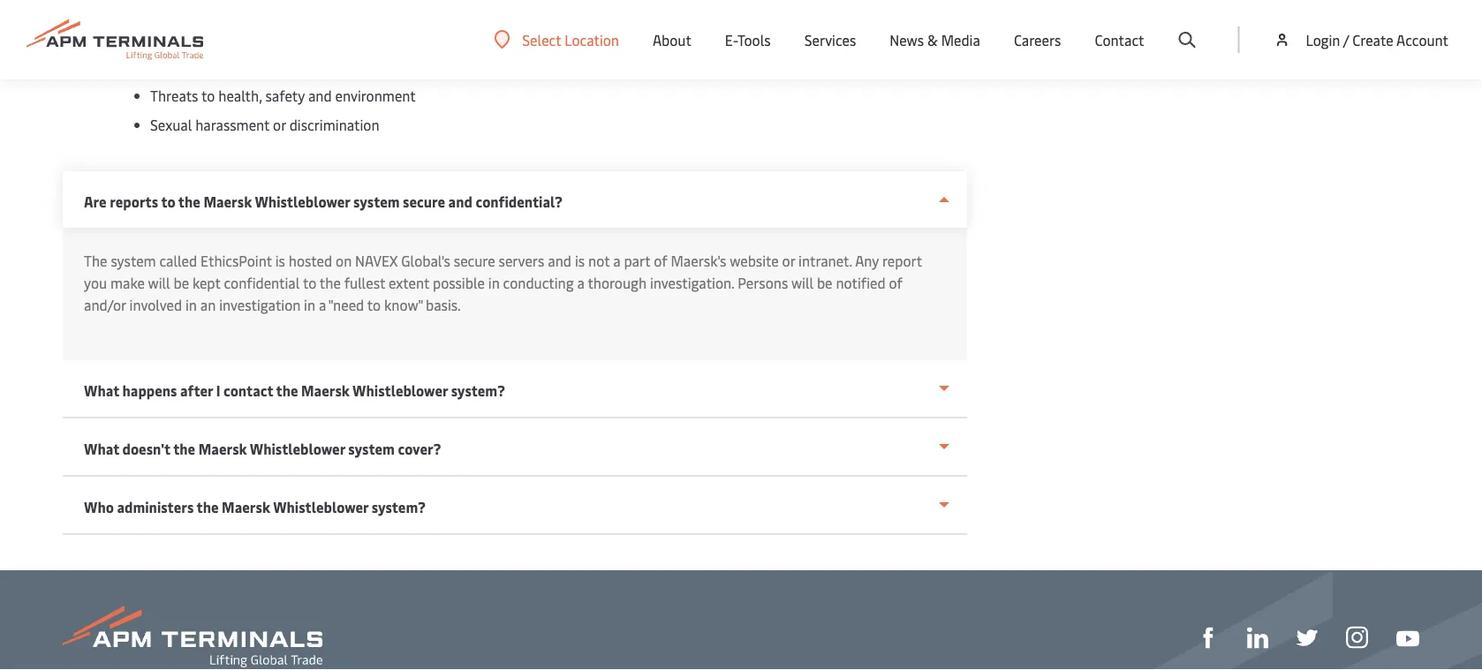 Task type: vqa. For each thing, say whether or not it's contained in the screenshot.
is
yes



Task type: locate. For each thing, give the bounding box(es) containing it.
services
[[805, 30, 856, 49]]

login / create account link
[[1273, 0, 1449, 80]]

basis.
[[426, 296, 461, 315]]

sexual harassment or discrimination
[[150, 115, 379, 134]]

of
[[654, 251, 668, 270], [889, 273, 903, 292]]

system inside the system called ethicspoint is hosted on navex global's secure servers and is not a part of maersk's website or intranet. any report you make will be kept confidential to the fullest extent possible in conducting a thorough investigation. persons will be notified of and/or involved in an investigation in a "need to know" basis.
[[111, 251, 156, 270]]

and up conducting
[[548, 251, 572, 270]]

the right "reports"
[[178, 192, 200, 211]]

or
[[273, 115, 286, 134], [782, 251, 795, 270]]

make
[[110, 273, 145, 292]]

0 horizontal spatial be
[[174, 273, 189, 292]]

reports
[[110, 192, 158, 211]]

and left confidential?
[[448, 192, 473, 211]]

threats
[[150, 86, 198, 105]]

a
[[613, 251, 621, 270], [577, 273, 585, 292], [319, 296, 326, 315]]

1 horizontal spatial secure
[[454, 251, 495, 270]]

global's
[[401, 251, 450, 270]]

be down called
[[174, 273, 189, 292]]

maersk inside what happens after i contact the maersk whistleblower system? dropdown button
[[301, 381, 350, 400]]

it security
[[150, 28, 215, 47]]

maersk right contact at bottom
[[301, 381, 350, 400]]

to down "privacy"
[[201, 86, 215, 105]]

privacy
[[183, 57, 228, 76]]

system? up what doesn't the maersk whistleblower system cover? dropdown button
[[451, 381, 505, 400]]

0 vertical spatial and
[[308, 86, 332, 105]]

and up 'discrimination'
[[308, 86, 332, 105]]

a left thorough
[[577, 273, 585, 292]]

media
[[942, 30, 981, 49]]

system left cover?
[[348, 440, 395, 459]]

fullest
[[344, 273, 385, 292]]

a right the not
[[613, 251, 621, 270]]

0 vertical spatial a
[[613, 251, 621, 270]]

whistleblower down what doesn't the maersk whistleblower system cover?
[[273, 498, 369, 517]]

what left doesn't in the left of the page
[[84, 440, 119, 459]]

who administers the maersk whistleblower system? button
[[63, 477, 967, 535]]

2 vertical spatial a
[[319, 296, 326, 315]]

of down report
[[889, 273, 903, 292]]

maersk down "i"
[[199, 440, 247, 459]]

0 vertical spatial system
[[353, 192, 400, 211]]

1 horizontal spatial will
[[792, 273, 814, 292]]

or up persons
[[782, 251, 795, 270]]

whistleblower
[[255, 192, 350, 211], [353, 381, 448, 400], [250, 440, 345, 459], [273, 498, 369, 517]]

facebook image
[[1198, 628, 1219, 649]]

1 vertical spatial secure
[[454, 251, 495, 270]]

navex
[[355, 251, 398, 270]]

1 horizontal spatial is
[[575, 251, 585, 270]]

system up make
[[111, 251, 156, 270]]

be
[[174, 273, 189, 292], [817, 273, 833, 292]]

to right "reports"
[[161, 192, 175, 211]]

2 vertical spatial and
[[548, 251, 572, 270]]

to inside dropdown button
[[161, 192, 175, 211]]

hosted
[[289, 251, 332, 270]]

system up navex
[[353, 192, 400, 211]]

what happens after i contact the maersk whistleblower system?
[[84, 381, 505, 400]]

maersk
[[204, 192, 252, 211], [301, 381, 350, 400], [199, 440, 247, 459], [222, 498, 270, 517]]

0 horizontal spatial will
[[148, 273, 170, 292]]

1 horizontal spatial a
[[577, 273, 585, 292]]

the right contact at bottom
[[276, 381, 298, 400]]

2 will from the left
[[792, 273, 814, 292]]

or down threats to health, safety and environment
[[273, 115, 286, 134]]

and inside are reports to the maersk whistleblower system secure and confidential? dropdown button
[[448, 192, 473, 211]]

maersk down what doesn't the maersk whistleblower system cover?
[[222, 498, 270, 517]]

1 will from the left
[[148, 273, 170, 292]]

2 vertical spatial system
[[348, 440, 395, 459]]

who administers the maersk whistleblower system?
[[84, 498, 426, 517]]

what for what happens after i contact the maersk whistleblower system?
[[84, 381, 119, 400]]

in left the an
[[186, 296, 197, 315]]

secure up the global's
[[403, 192, 445, 211]]

maersk inside who administers the maersk whistleblower system? dropdown button
[[222, 498, 270, 517]]

in right possible
[[488, 273, 500, 292]]

e-tools button
[[725, 0, 771, 80]]

the
[[178, 192, 200, 211], [320, 273, 341, 292], [276, 381, 298, 400], [173, 440, 195, 459], [197, 498, 219, 517]]

0 horizontal spatial is
[[275, 251, 285, 270]]

&
[[928, 30, 938, 49]]

1 horizontal spatial system?
[[451, 381, 505, 400]]

0 horizontal spatial system?
[[372, 498, 426, 517]]

1 horizontal spatial or
[[782, 251, 795, 270]]

the right administers
[[197, 498, 219, 517]]

what doesn't the maersk whistleblower system cover? button
[[63, 419, 967, 477]]

1 vertical spatial a
[[577, 273, 585, 292]]

e-
[[725, 30, 738, 49]]

a left "need
[[319, 296, 326, 315]]

1 vertical spatial of
[[889, 273, 903, 292]]

whistleblower inside dropdown button
[[255, 192, 350, 211]]

doesn't
[[122, 440, 170, 459]]

1 vertical spatial what
[[84, 440, 119, 459]]

whistleblower up hosted
[[255, 192, 350, 211]]

not
[[588, 251, 610, 270]]

will down intranet.
[[792, 273, 814, 292]]

or inside the system called ethicspoint is hosted on navex global's secure servers and is not a part of maersk's website or intranet. any report you make will be kept confidential to the fullest extent possible in conducting a thorough investigation. persons will be notified of and/or involved in an investigation in a "need to know" basis.
[[782, 251, 795, 270]]

news
[[890, 30, 924, 49]]

0 horizontal spatial of
[[654, 251, 668, 270]]

security
[[165, 28, 215, 47]]

health,
[[218, 86, 262, 105]]

is left the not
[[575, 251, 585, 270]]

is up confidential
[[275, 251, 285, 270]]

system
[[353, 192, 400, 211], [111, 251, 156, 270], [348, 440, 395, 459]]

safety
[[266, 86, 305, 105]]

0 vertical spatial of
[[654, 251, 668, 270]]

investigation
[[219, 296, 301, 315]]

what
[[84, 381, 119, 400], [84, 440, 119, 459]]

ethicspoint
[[201, 251, 272, 270]]

system? down cover?
[[372, 498, 426, 517]]

0 vertical spatial or
[[273, 115, 286, 134]]

what doesn't the maersk whistleblower system cover?
[[84, 440, 441, 459]]

1 vertical spatial or
[[782, 251, 795, 270]]

0 vertical spatial what
[[84, 381, 119, 400]]

2 horizontal spatial and
[[548, 251, 572, 270]]

secure up possible
[[454, 251, 495, 270]]

of right part
[[654, 251, 668, 270]]

intranet.
[[799, 251, 852, 270]]

called
[[159, 251, 197, 270]]

on
[[336, 251, 352, 270]]

2 what from the top
[[84, 440, 119, 459]]

0 vertical spatial secure
[[403, 192, 445, 211]]

whistleblower down what happens after i contact the maersk whistleblower system?
[[250, 440, 345, 459]]

1 horizontal spatial be
[[817, 273, 833, 292]]

will
[[148, 273, 170, 292], [792, 273, 814, 292]]

be down intranet.
[[817, 273, 833, 292]]

after
[[180, 381, 213, 400]]

1 horizontal spatial and
[[448, 192, 473, 211]]

is
[[275, 251, 285, 270], [575, 251, 585, 270]]

will up "involved"
[[148, 273, 170, 292]]

who
[[84, 498, 114, 517]]

to
[[201, 86, 215, 105], [161, 192, 175, 211], [303, 273, 317, 292], [367, 296, 381, 315]]

to down fullest at the top left
[[367, 296, 381, 315]]

maersk up ethicspoint at the top left of the page
[[204, 192, 252, 211]]

0 horizontal spatial secure
[[403, 192, 445, 211]]

contact
[[224, 381, 273, 400]]

what left happens on the left bottom
[[84, 381, 119, 400]]

in left "need
[[304, 296, 315, 315]]

system?
[[451, 381, 505, 400], [372, 498, 426, 517]]

apmt footer logo image
[[63, 606, 322, 668]]

2 horizontal spatial a
[[613, 251, 621, 270]]

environment
[[335, 86, 416, 105]]

1 what from the top
[[84, 381, 119, 400]]

to down hosted
[[303, 273, 317, 292]]

1 vertical spatial and
[[448, 192, 473, 211]]

the down on
[[320, 273, 341, 292]]

contact
[[1095, 30, 1145, 49]]

are
[[84, 192, 107, 211]]

1 horizontal spatial of
[[889, 273, 903, 292]]

1 vertical spatial system
[[111, 251, 156, 270]]

maersk inside are reports to the maersk whistleblower system secure and confidential? dropdown button
[[204, 192, 252, 211]]



Task type: describe. For each thing, give the bounding box(es) containing it.
know"
[[384, 296, 422, 315]]

select location button
[[494, 30, 619, 49]]

select
[[522, 30, 561, 49]]

0 horizontal spatial and
[[308, 86, 332, 105]]

discrimination
[[289, 115, 379, 134]]

secure inside dropdown button
[[403, 192, 445, 211]]

what happens after i contact the maersk whistleblower system? button
[[63, 360, 967, 419]]

maersk inside what doesn't the maersk whistleblower system cover? dropdown button
[[199, 440, 247, 459]]

the inside dropdown button
[[178, 192, 200, 211]]

report
[[883, 251, 922, 270]]

2 be from the left
[[817, 273, 833, 292]]

0 vertical spatial system?
[[451, 381, 505, 400]]

1 is from the left
[[275, 251, 285, 270]]

confidential
[[224, 273, 300, 292]]

are reports to the maersk whistleblower system secure and confidential? button
[[63, 171, 967, 228]]

possible
[[433, 273, 485, 292]]

"need
[[329, 296, 364, 315]]

fill 44 link
[[1297, 625, 1318, 649]]

happens
[[122, 381, 177, 400]]

account
[[1397, 30, 1449, 49]]

0 horizontal spatial or
[[273, 115, 286, 134]]

conducting
[[503, 273, 574, 292]]

twitter image
[[1297, 628, 1318, 649]]

news & media
[[890, 30, 981, 49]]

threats to health, safety and environment
[[150, 86, 416, 105]]

and/or
[[84, 296, 126, 315]]

you
[[84, 273, 107, 292]]

website
[[730, 251, 779, 270]]

0 horizontal spatial a
[[319, 296, 326, 315]]

the inside the system called ethicspoint is hosted on navex global's secure servers and is not a part of maersk's website or intranet. any report you make will be kept confidential to the fullest extent possible in conducting a thorough investigation. persons will be notified of and/or involved in an investigation in a "need to know" basis.
[[320, 273, 341, 292]]

any
[[855, 251, 879, 270]]

youtube image
[[1397, 631, 1420, 647]]

kept
[[193, 273, 221, 292]]

contact button
[[1095, 0, 1145, 80]]

what for what doesn't the maersk whistleblower system cover?
[[84, 440, 119, 459]]

services button
[[805, 0, 856, 80]]

instagram image
[[1346, 627, 1369, 649]]

involved
[[130, 296, 182, 315]]

location
[[565, 30, 619, 49]]

linkedin image
[[1247, 628, 1269, 649]]

maersk's
[[671, 251, 727, 270]]

/
[[1344, 30, 1349, 49]]

servers
[[499, 251, 545, 270]]

administers
[[117, 498, 194, 517]]

it
[[150, 28, 161, 47]]

and inside the system called ethicspoint is hosted on navex global's secure servers and is not a part of maersk's website or intranet. any report you make will be kept confidential to the fullest extent possible in conducting a thorough investigation. persons will be notified of and/or involved in an investigation in a "need to know" basis.
[[548, 251, 572, 270]]

notified
[[836, 273, 886, 292]]

data privacy
[[150, 57, 228, 76]]

select location
[[522, 30, 619, 49]]

part
[[624, 251, 650, 270]]

system inside are reports to the maersk whistleblower system secure and confidential? dropdown button
[[353, 192, 400, 211]]

the system called ethicspoint is hosted on navex global's secure servers and is not a part of maersk's website or intranet. any report you make will be kept confidential to the fullest extent possible in conducting a thorough investigation. persons will be notified of and/or involved in an investigation in a "need to know" basis.
[[84, 251, 922, 315]]

login
[[1306, 30, 1341, 49]]

cover?
[[398, 440, 441, 459]]

linkedin__x28_alt_x29__3_ link
[[1247, 625, 1269, 649]]

about button
[[653, 0, 692, 80]]

system inside what doesn't the maersk whistleblower system cover? dropdown button
[[348, 440, 395, 459]]

sexual
[[150, 115, 192, 134]]

2 horizontal spatial in
[[488, 273, 500, 292]]

create
[[1353, 30, 1394, 49]]

about
[[653, 30, 692, 49]]

e-tools
[[725, 30, 771, 49]]

persons
[[738, 273, 788, 292]]

instagram link
[[1346, 625, 1369, 649]]

data
[[150, 57, 180, 76]]

shape link
[[1198, 625, 1219, 649]]

you tube link
[[1397, 626, 1420, 648]]

2 is from the left
[[575, 251, 585, 270]]

confidential?
[[476, 192, 563, 211]]

whistleblower up cover?
[[353, 381, 448, 400]]

the
[[84, 251, 107, 270]]

an
[[200, 296, 216, 315]]

secure inside the system called ethicspoint is hosted on navex global's secure servers and is not a part of maersk's website or intranet. any report you make will be kept confidential to the fullest extent possible in conducting a thorough investigation. persons will be notified of and/or involved in an investigation in a "need to know" basis.
[[454, 251, 495, 270]]

0 horizontal spatial in
[[186, 296, 197, 315]]

harassment
[[195, 115, 270, 134]]

tools
[[738, 30, 771, 49]]

login / create account
[[1306, 30, 1449, 49]]

extent
[[389, 273, 429, 292]]

careers
[[1014, 30, 1061, 49]]

careers button
[[1014, 0, 1061, 80]]

1 be from the left
[[174, 273, 189, 292]]

1 horizontal spatial in
[[304, 296, 315, 315]]

i
[[216, 381, 220, 400]]

news & media button
[[890, 0, 981, 80]]

are reports to the maersk whistleblower system secure and confidential?
[[84, 192, 563, 211]]

1 vertical spatial system?
[[372, 498, 426, 517]]

thorough
[[588, 273, 647, 292]]

the right doesn't in the left of the page
[[173, 440, 195, 459]]

investigation.
[[650, 273, 734, 292]]



